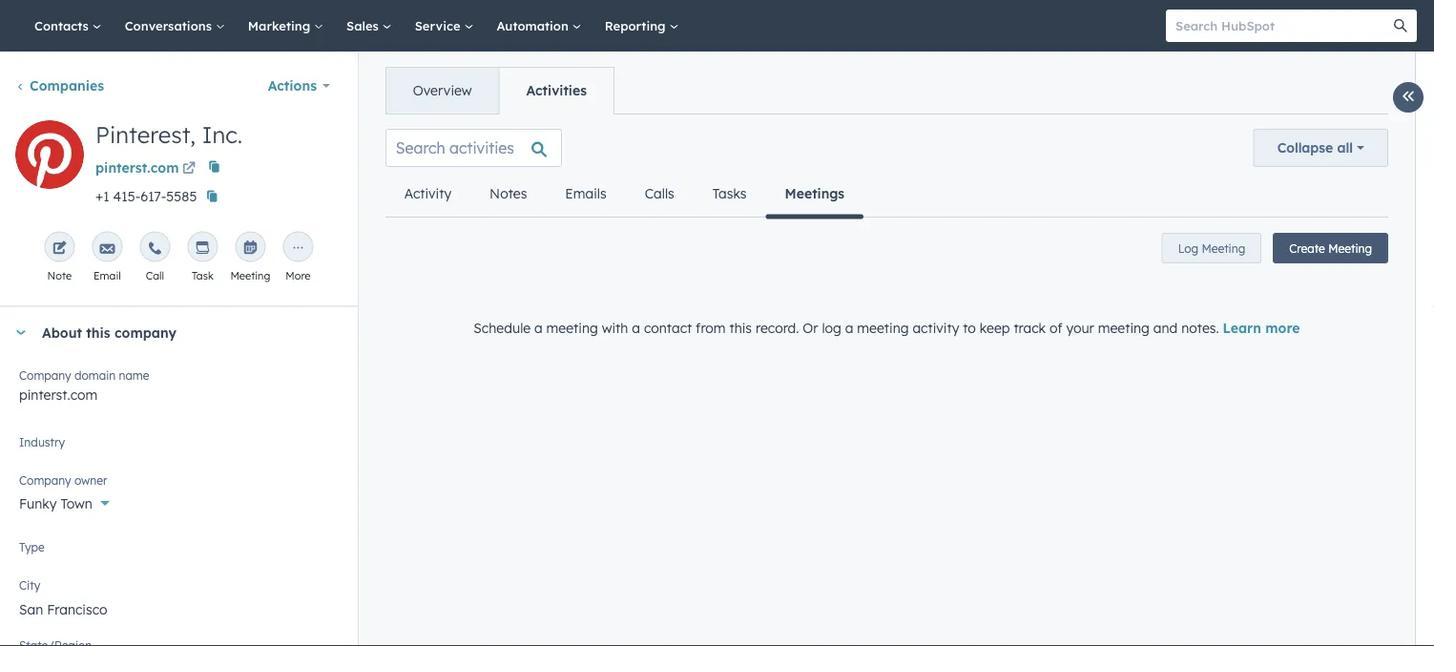 Task type: describe. For each thing, give the bounding box(es) containing it.
feed containing collapse all
[[370, 114, 1404, 355]]

companies
[[30, 77, 104, 94]]

learn more link
[[1223, 320, 1300, 336]]

note
[[47, 269, 72, 282]]

marketing link
[[236, 0, 335, 52]]

collapse
[[1277, 139, 1333, 156]]

log
[[1178, 241, 1199, 255]]

contacts link
[[23, 0, 113, 52]]

create meeting
[[1289, 241, 1372, 255]]

+1
[[95, 188, 109, 204]]

name
[[119, 368, 149, 383]]

company for company domain name pinterst.com
[[19, 368, 71, 383]]

type
[[19, 540, 45, 554]]

notes
[[490, 185, 527, 202]]

with
[[602, 320, 628, 336]]

and
[[1154, 320, 1178, 336]]

about this company
[[42, 324, 177, 341]]

owner
[[74, 473, 107, 488]]

1 a from the left
[[534, 320, 543, 336]]

service link
[[403, 0, 485, 52]]

search button
[[1385, 10, 1417, 42]]

companies link
[[15, 77, 104, 94]]

emails button
[[546, 171, 626, 217]]

sales link
[[335, 0, 403, 52]]

activities button
[[499, 68, 614, 114]]

2 a from the left
[[632, 320, 640, 336]]

schedule
[[474, 320, 531, 336]]

reporting
[[605, 18, 669, 33]]

about this company button
[[0, 307, 339, 358]]

automation
[[497, 18, 572, 33]]

more
[[286, 269, 311, 282]]

search image
[[1394, 19, 1408, 32]]

calls
[[645, 185, 674, 202]]

conversations
[[125, 18, 215, 33]]

track
[[1014, 320, 1046, 336]]

1 link opens in a new window image from the top
[[182, 158, 196, 181]]

contacts
[[34, 18, 92, 33]]

keep
[[980, 320, 1010, 336]]

2 link opens in a new window image from the top
[[182, 163, 196, 176]]

activities
[[526, 82, 587, 99]]

your
[[1066, 320, 1094, 336]]

funky town
[[19, 495, 92, 511]]

notes button
[[471, 171, 546, 217]]

funky town button
[[19, 484, 339, 516]]

town
[[61, 495, 92, 511]]

company
[[114, 324, 177, 341]]

call
[[146, 269, 164, 282]]

company for company owner
[[19, 473, 71, 488]]

collapse all
[[1277, 139, 1353, 156]]

task image
[[195, 241, 210, 256]]

meeting for log meeting
[[1202, 241, 1245, 255]]

overview
[[413, 82, 472, 99]]

company domain name pinterst.com
[[19, 368, 149, 403]]

actions
[[268, 77, 317, 94]]

2 meeting from the left
[[857, 320, 909, 336]]

notes.
[[1182, 320, 1219, 336]]

tasks button
[[694, 171, 766, 217]]

reporting link
[[593, 0, 690, 52]]

automation link
[[485, 0, 593, 52]]

calls button
[[626, 171, 694, 217]]

415-
[[113, 188, 140, 204]]

create meeting button
[[1273, 233, 1388, 263]]

617-
[[140, 188, 166, 204]]

city
[[19, 578, 40, 593]]

from
[[696, 320, 726, 336]]

contact
[[644, 320, 692, 336]]

overview button
[[386, 68, 499, 114]]

Search activities search field
[[385, 129, 562, 167]]

domain
[[74, 368, 116, 383]]

5585
[[166, 188, 197, 204]]

pinterst.com inside pinterst.com link
[[95, 159, 179, 176]]

task
[[192, 269, 214, 282]]

this inside dropdown button
[[86, 324, 110, 341]]

log meeting
[[1178, 241, 1245, 255]]

Search HubSpot search field
[[1166, 10, 1400, 42]]

company owner
[[19, 473, 107, 488]]

all
[[1337, 139, 1353, 156]]

of
[[1050, 320, 1063, 336]]

inc.
[[202, 120, 243, 149]]

tasks
[[713, 185, 747, 202]]



Task type: vqa. For each thing, say whether or not it's contained in the screenshot.
list
no



Task type: locate. For each thing, give the bounding box(es) containing it.
record.
[[756, 320, 799, 336]]

more image
[[290, 241, 306, 256]]

service
[[415, 18, 464, 33]]

meeting right create
[[1329, 241, 1372, 255]]

collapse all button
[[1254, 129, 1388, 167]]

pinterst.com up +1 415-617-5585
[[95, 159, 179, 176]]

a right log
[[845, 320, 854, 336]]

1 meeting from the left
[[546, 320, 598, 336]]

meetings button
[[766, 171, 864, 219]]

more
[[1266, 320, 1300, 336]]

meeting left with
[[546, 320, 598, 336]]

0 horizontal spatial meeting
[[230, 269, 270, 282]]

3 a from the left
[[845, 320, 854, 336]]

meeting left and
[[1098, 320, 1150, 336]]

1 horizontal spatial meeting
[[1202, 241, 1245, 255]]

industry
[[19, 435, 65, 449]]

log meeting button
[[1162, 233, 1262, 263]]

1 company from the top
[[19, 368, 71, 383]]

call image
[[147, 241, 163, 256]]

2 horizontal spatial a
[[845, 320, 854, 336]]

or
[[803, 320, 818, 336]]

pinterest,
[[95, 120, 196, 149]]

pinterst.com link
[[95, 153, 199, 181]]

meeting for create meeting
[[1329, 241, 1372, 255]]

learn
[[1223, 320, 1261, 336]]

marketing
[[248, 18, 314, 33]]

1 navigation from the top
[[385, 67, 614, 115]]

a
[[534, 320, 543, 336], [632, 320, 640, 336], [845, 320, 854, 336]]

to
[[963, 320, 976, 336]]

caret image
[[15, 330, 27, 335]]

2 horizontal spatial meeting
[[1098, 320, 1150, 336]]

activity button
[[385, 171, 471, 217]]

company down about
[[19, 368, 71, 383]]

0 vertical spatial company
[[19, 368, 71, 383]]

sales
[[346, 18, 382, 33]]

schedule a meeting with a contact from this record. or log a meeting activity to keep track of your meeting and notes. learn more
[[474, 320, 1300, 336]]

meeting image
[[243, 241, 258, 256]]

0 horizontal spatial a
[[534, 320, 543, 336]]

email image
[[100, 241, 115, 256]]

1 vertical spatial company
[[19, 473, 71, 488]]

actions button
[[255, 67, 342, 105]]

email
[[94, 269, 121, 282]]

meeting
[[1202, 241, 1245, 255], [1329, 241, 1372, 255], [230, 269, 270, 282]]

0 horizontal spatial meeting
[[546, 320, 598, 336]]

create
[[1289, 241, 1325, 255]]

a right schedule
[[534, 320, 543, 336]]

pinterst.com inside company domain name pinterst.com
[[19, 386, 98, 403]]

2 company from the top
[[19, 473, 71, 488]]

3 meeting from the left
[[1098, 320, 1150, 336]]

note image
[[52, 241, 67, 256]]

meetings
[[785, 185, 845, 202]]

this right from
[[730, 320, 752, 336]]

2 horizontal spatial meeting
[[1329, 241, 1372, 255]]

conversations link
[[113, 0, 236, 52]]

funky
[[19, 495, 57, 511]]

navigation containing activity
[[385, 171, 864, 219]]

this right about
[[86, 324, 110, 341]]

emails
[[565, 185, 607, 202]]

meeting right log
[[857, 320, 909, 336]]

about
[[42, 324, 82, 341]]

a right with
[[632, 320, 640, 336]]

company up funky
[[19, 473, 71, 488]]

City text field
[[19, 589, 339, 627]]

activity
[[404, 185, 451, 202]]

log
[[822, 320, 841, 336]]

company inside company domain name pinterst.com
[[19, 368, 71, 383]]

this
[[730, 320, 752, 336], [86, 324, 110, 341]]

meeting down meeting "image"
[[230, 269, 270, 282]]

navigation containing overview
[[385, 67, 614, 115]]

0 vertical spatial pinterst.com
[[95, 159, 179, 176]]

1 horizontal spatial meeting
[[857, 320, 909, 336]]

1 vertical spatial pinterst.com
[[19, 386, 98, 403]]

pinterest, inc.
[[95, 120, 243, 149]]

+1 415-617-5585
[[95, 188, 197, 204]]

company
[[19, 368, 71, 383], [19, 473, 71, 488]]

2 navigation from the top
[[385, 171, 864, 219]]

pinterst.com down 'domain'
[[19, 386, 98, 403]]

link opens in a new window image
[[182, 158, 196, 181], [182, 163, 196, 176]]

edit button
[[15, 120, 84, 196]]

1 vertical spatial navigation
[[385, 171, 864, 219]]

navigation
[[385, 67, 614, 115], [385, 171, 864, 219]]

pinterst.com
[[95, 159, 179, 176], [19, 386, 98, 403]]

1 horizontal spatial this
[[730, 320, 752, 336]]

meeting right log at the right top
[[1202, 241, 1245, 255]]

0 vertical spatial navigation
[[385, 67, 614, 115]]

1 horizontal spatial a
[[632, 320, 640, 336]]

meeting
[[546, 320, 598, 336], [857, 320, 909, 336], [1098, 320, 1150, 336]]

0 horizontal spatial this
[[86, 324, 110, 341]]

activity
[[913, 320, 959, 336]]

feed
[[370, 114, 1404, 355]]



